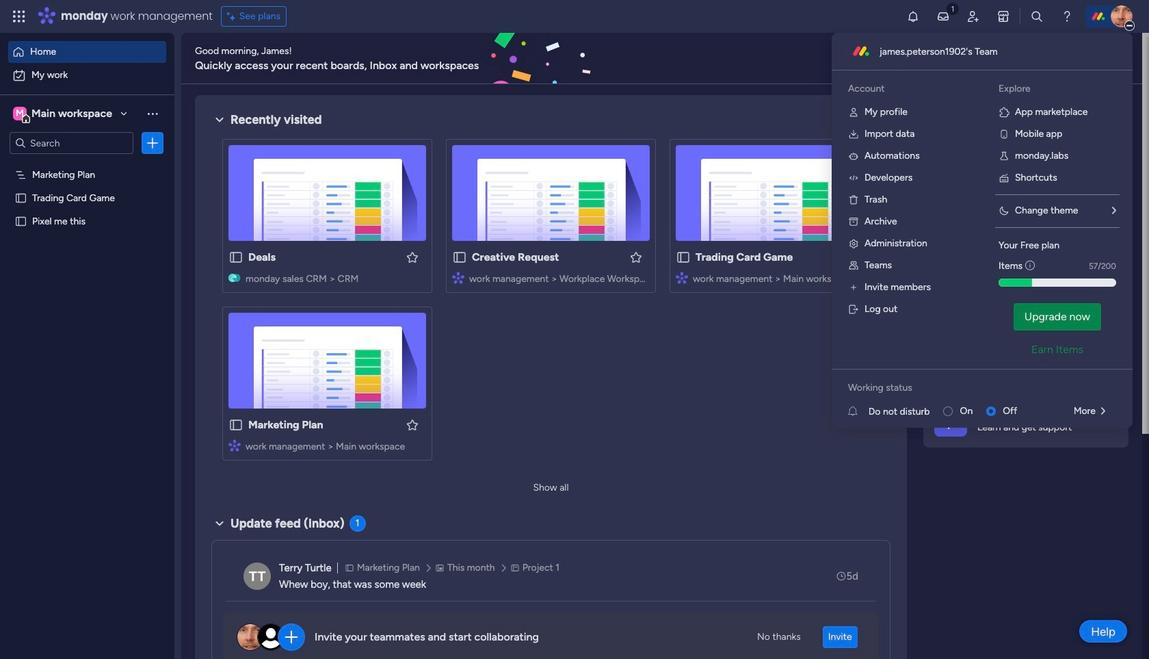 Task type: describe. For each thing, give the bounding box(es) containing it.
my profile image
[[849, 107, 860, 118]]

quick search results list box
[[212, 128, 891, 477]]

james peterson image
[[1112, 5, 1134, 27]]

1 element
[[350, 515, 366, 532]]

administration image
[[849, 238, 860, 249]]

change theme image
[[999, 205, 1010, 216]]

see plans image
[[227, 9, 239, 24]]

update feed image
[[937, 10, 951, 23]]

v2 surfce notifications image
[[849, 404, 869, 419]]

teams image
[[849, 260, 860, 271]]

mobile app image
[[999, 129, 1010, 140]]

terry turtle image
[[244, 563, 271, 590]]

1 image
[[947, 1, 960, 16]]

0 horizontal spatial list arrow image
[[1102, 407, 1106, 416]]

0 vertical spatial option
[[8, 41, 166, 63]]

Search in workspace field
[[29, 135, 114, 151]]

close recently visited image
[[212, 112, 228, 128]]

1 horizontal spatial add to favorites image
[[854, 250, 867, 264]]

search everything image
[[1031, 10, 1045, 23]]

1 vertical spatial option
[[8, 64, 166, 86]]

select product image
[[12, 10, 26, 23]]

options image
[[146, 136, 159, 150]]

help center element
[[924, 393, 1129, 447]]

workspace options image
[[146, 107, 159, 120]]

1 vertical spatial public board image
[[14, 214, 27, 227]]

2 vertical spatial public board image
[[676, 250, 691, 265]]

archive image
[[849, 216, 860, 227]]

0 vertical spatial public board image
[[14, 191, 27, 204]]

v2 user feedback image
[[935, 51, 945, 66]]



Task type: locate. For each thing, give the bounding box(es) containing it.
add to favorites image
[[854, 250, 867, 264], [406, 418, 420, 432]]

invite members image right 1 icon
[[967, 10, 981, 23]]

v2 info image
[[1026, 259, 1036, 273]]

2 vertical spatial option
[[0, 162, 175, 165]]

public board image
[[229, 250, 244, 265], [452, 250, 468, 265], [229, 418, 244, 433]]

1 vertical spatial invite members image
[[849, 282, 860, 293]]

0 horizontal spatial add to favorites image
[[406, 250, 420, 264]]

getting started element
[[924, 327, 1129, 382]]

1 add to favorites image from the left
[[406, 250, 420, 264]]

public board image
[[14, 191, 27, 204], [14, 214, 27, 227], [676, 250, 691, 265]]

monday.labs image
[[999, 151, 1010, 162]]

notifications image
[[907, 10, 921, 23]]

list arrow image
[[1113, 206, 1117, 216], [1102, 407, 1106, 416]]

shortcuts image
[[999, 172, 1010, 183]]

0 vertical spatial invite members image
[[967, 10, 981, 23]]

1 horizontal spatial list arrow image
[[1113, 206, 1117, 216]]

2 add to favorites image from the left
[[630, 250, 643, 264]]

1 vertical spatial add to favorites image
[[406, 418, 420, 432]]

log out image
[[849, 304, 860, 315]]

0 vertical spatial add to favorites image
[[854, 250, 867, 264]]

0 vertical spatial list arrow image
[[1113, 206, 1117, 216]]

option
[[8, 41, 166, 63], [8, 64, 166, 86], [0, 162, 175, 165]]

add to favorites image
[[406, 250, 420, 264], [630, 250, 643, 264]]

1 horizontal spatial add to favorites image
[[630, 250, 643, 264]]

close update feed (inbox) image
[[212, 515, 228, 532]]

workspace image
[[13, 106, 27, 121]]

templates image image
[[936, 103, 1117, 198]]

1 horizontal spatial invite members image
[[967, 10, 981, 23]]

developers image
[[849, 172, 860, 183]]

help image
[[1061, 10, 1075, 23]]

invite members image
[[967, 10, 981, 23], [849, 282, 860, 293]]

import data image
[[849, 129, 860, 140]]

workspace selection element
[[13, 105, 114, 123]]

1 vertical spatial list arrow image
[[1102, 407, 1106, 416]]

automations image
[[849, 151, 860, 162]]

trash image
[[849, 194, 860, 205]]

list box
[[0, 160, 175, 417]]

monday marketplace image
[[997, 10, 1011, 23]]

0 horizontal spatial invite members image
[[849, 282, 860, 293]]

invite members image down teams icon
[[849, 282, 860, 293]]

0 horizontal spatial add to favorites image
[[406, 418, 420, 432]]



Task type: vqa. For each thing, say whether or not it's contained in the screenshot.
v2 user feedback image
yes



